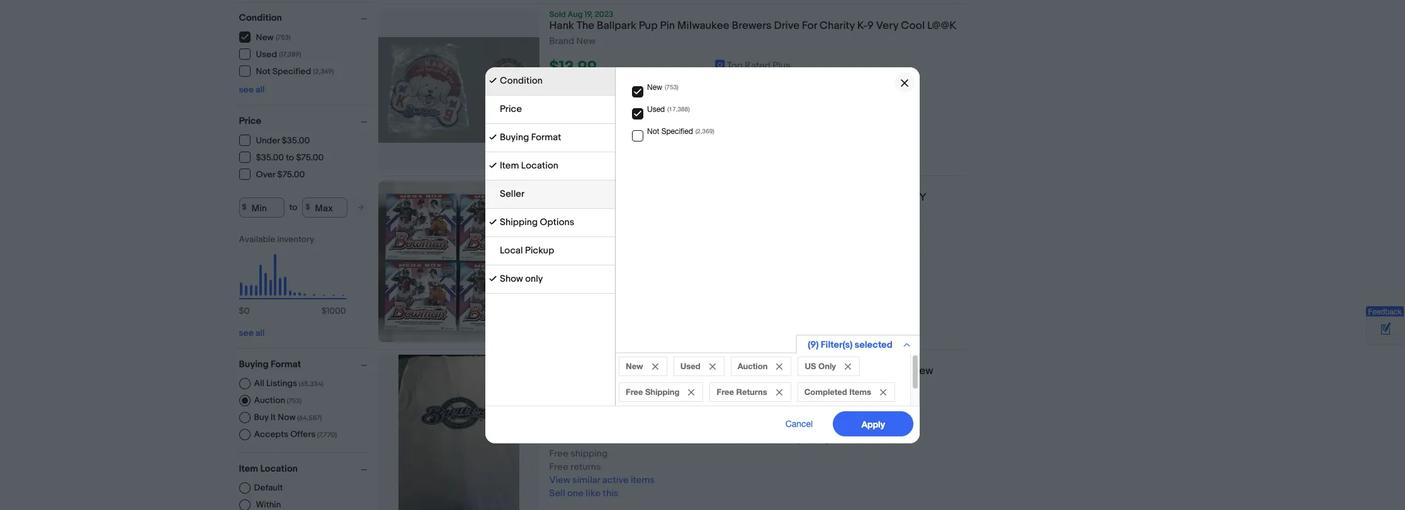 Task type: locate. For each thing, give the bounding box(es) containing it.
0 vertical spatial shipping
[[571, 90, 608, 101]]

3 view similar active items link from the top
[[549, 475, 655, 487]]

brewers inside milwaukee brewers promo sga blanket big huge 39" x 56" baseball brand new l@@k ! brand new
[[604, 365, 644, 378]]

1 vertical spatial sell one like this link
[[549, 314, 619, 326]]

2 items from the top
[[631, 301, 655, 313]]

new inside sold  aug 19, 2023 hank the ballpark pup pin milwaukee brewers drive for charity k-9 very cool l@@k brand new
[[576, 35, 595, 47]]

price down "condition" "tab"
[[500, 103, 522, 115]]

see all down used (17,389)
[[239, 84, 265, 95]]

1 vertical spatial auction
[[254, 395, 285, 406]]

local pickup
[[500, 245, 554, 257]]

items
[[631, 116, 655, 128], [631, 301, 655, 313], [631, 475, 655, 487]]

2 sell from the top
[[549, 314, 565, 326]]

1 view from the top
[[549, 116, 570, 128]]

1 like from the top
[[586, 129, 601, 141]]

us
[[805, 361, 816, 371]]

2 sell one like this link from the top
[[549, 314, 619, 326]]

item up default link
[[239, 463, 258, 475]]

sell inside free returns view similar active items sell one like this
[[549, 314, 565, 326]]

0 vertical spatial item location
[[500, 160, 558, 172]]

filter(s)
[[821, 339, 853, 351]]

0 horizontal spatial (2,369)
[[313, 67, 334, 76]]

plus down drive
[[773, 60, 791, 72]]

milwaukee up ! on the bottom left of the page
[[549, 365, 601, 378]]

2 view similar active items link from the top
[[549, 301, 655, 313]]

1 this from the top
[[603, 129, 619, 141]]

1 top from the top
[[727, 60, 743, 72]]

auction
[[738, 361, 768, 371], [254, 395, 285, 406]]

condition for 'condition' dropdown button
[[239, 12, 282, 24]]

l@@k left ! on the bottom left of the page
[[549, 379, 578, 391]]

0 vertical spatial view
[[549, 116, 570, 128]]

1 horizontal spatial condition
[[500, 75, 543, 87]]

1 vertical spatial new (753)
[[647, 83, 679, 92]]

all listings (65,334)
[[254, 378, 324, 389]]

see all for condition
[[239, 84, 265, 95]]

location for item location 'tab'
[[521, 160, 558, 172]]

top down sold  aug 19, 2023 hank the ballpark pup pin milwaukee brewers drive for charity k-9 very cool l@@k brand new
[[727, 60, 743, 72]]

format up item location 'tab'
[[531, 131, 561, 143]]

1 vertical spatial l@@k
[[549, 379, 578, 391]]

1 vertical spatial brewers
[[604, 365, 644, 378]]

us only
[[805, 361, 836, 371]]

available inventory
[[239, 234, 314, 245]]

Minimum Value in $ text field
[[239, 197, 284, 218]]

see all button for condition
[[239, 84, 265, 95]]

very
[[876, 20, 898, 32]]

1 see all from the top
[[239, 84, 265, 95]]

2 vertical spatial items
[[631, 475, 655, 487]]

item location
[[500, 160, 558, 172], [239, 463, 298, 475]]

0 vertical spatial milwaukee
[[677, 20, 730, 32]]

shipping down promo
[[645, 387, 680, 397]]

(64,587)
[[297, 414, 322, 422]]

!
[[581, 379, 584, 391]]

format
[[531, 131, 561, 143], [271, 359, 301, 371]]

$75.00
[[296, 152, 324, 163], [277, 169, 305, 180]]

pup
[[639, 20, 658, 32]]

dialog
[[0, 0, 1405, 511]]

filter applied image inside shipping options tab
[[489, 218, 497, 226]]

tab list containing condition
[[485, 67, 615, 294]]

view similar active items link
[[549, 116, 655, 128], [549, 301, 655, 313], [549, 475, 655, 487]]

0 horizontal spatial location
[[260, 463, 298, 475]]

2 vertical spatial active
[[602, 475, 629, 487]]

2 view from the top
[[549, 301, 570, 313]]

1 vertical spatial see all button
[[239, 328, 265, 338]]

lot of 4 (four) 2021 bowman baseball trading cards mega boxes factory sealed heading
[[549, 191, 927, 217]]

show only tab
[[485, 265, 615, 294]]

items down top rated plus 1 bid
[[631, 475, 655, 487]]

shipping
[[571, 90, 608, 101], [571, 449, 608, 460]]

used left (17,388)
[[647, 105, 665, 114]]

free returns view similar active items sell one like this
[[549, 288, 655, 326]]

0 vertical spatial bid
[[554, 261, 568, 273]]

over $75.00
[[256, 169, 305, 180]]

item location up seller
[[500, 160, 558, 172]]

this inside free returns view similar active items sell one like this
[[603, 314, 619, 326]]

shipping
[[500, 216, 538, 228], [645, 387, 680, 397]]

cool
[[901, 20, 925, 32]]

0 vertical spatial l@@k
[[927, 20, 957, 32]]

1 vertical spatial plus
[[773, 419, 791, 431]]

1 sell from the top
[[549, 129, 565, 141]]

used for used
[[680, 361, 701, 371]]

plus up market
[[773, 419, 791, 431]]

all for price
[[256, 328, 265, 338]]

$79.99
[[549, 243, 599, 263]]

brewers left drive
[[732, 20, 772, 32]]

0 vertical spatial returns
[[571, 288, 601, 300]]

price up the under
[[239, 115, 261, 127]]

(65,334)
[[299, 380, 324, 388]]

not down used (17,389)
[[256, 66, 271, 77]]

sell
[[549, 129, 565, 141], [549, 314, 565, 326], [549, 488, 565, 500]]

returns
[[571, 288, 601, 300], [571, 462, 601, 474]]

3 one from the top
[[567, 488, 584, 500]]

see all button down used (17,389)
[[239, 84, 265, 95]]

1 items from the top
[[631, 116, 655, 128]]

0 vertical spatial not
[[256, 66, 271, 77]]

format inside tab
[[531, 131, 561, 143]]

new
[[256, 32, 274, 43], [576, 35, 595, 47], [647, 83, 662, 92], [576, 220, 595, 232], [626, 361, 643, 371], [912, 365, 933, 378], [576, 394, 595, 406]]

new (753) up used (17,388)
[[647, 83, 679, 92]]

location up default
[[260, 463, 298, 475]]

specified down (17,388)
[[662, 127, 693, 136]]

item location inside 'tab'
[[500, 160, 558, 172]]

(753) up used (17,389)
[[276, 33, 291, 42]]

condition right filter applied image
[[500, 75, 543, 87]]

brand inside lot of 4 (four) 2021 bowman baseball trading cards mega boxes factory sealed brand new
[[549, 220, 574, 232]]

1 vertical spatial sell
[[549, 314, 565, 326]]

listings
[[266, 378, 297, 389]]

$ 0
[[239, 306, 250, 316]]

9
[[867, 20, 874, 32]]

to down under $35.00
[[286, 152, 294, 163]]

condition
[[239, 12, 282, 24], [500, 75, 543, 87]]

1 horizontal spatial item location
[[500, 160, 558, 172]]

top for top rated plus
[[727, 60, 743, 72]]

1 rated from the top
[[745, 60, 771, 72]]

similar inside the milwaukee-market (18,596) 100% free shipping free returns view similar active items sell one like this
[[572, 475, 600, 487]]

not down used (17,388)
[[647, 127, 659, 136]]

(2,369)
[[313, 67, 334, 76], [696, 127, 715, 134]]

0 vertical spatial like
[[586, 129, 601, 141]]

lot of 4 (four) 2021 bowman baseball trading cards mega boxes factory sealed brand new
[[549, 191, 927, 232]]

1 vertical spatial active
[[602, 301, 629, 313]]

x
[[810, 365, 815, 378]]

item location up default
[[239, 463, 298, 475]]

1 vertical spatial location
[[260, 463, 298, 475]]

baseball inside milwaukee brewers promo sga blanket big huge 39" x 56" baseball brand new l@@k ! brand new
[[837, 365, 878, 378]]

the
[[577, 20, 595, 32]]

3 like from the top
[[586, 488, 601, 500]]

0 horizontal spatial buying
[[239, 359, 269, 371]]

buying format for the buying format tab
[[500, 131, 561, 143]]

0 horizontal spatial milwaukee
[[549, 365, 601, 378]]

not specified (2,369) down (17,389)
[[256, 66, 334, 77]]

2 one from the top
[[567, 314, 584, 326]]

1 vertical spatial items
[[631, 301, 655, 313]]

0 vertical spatial all
[[256, 84, 265, 95]]

1 one from the top
[[567, 129, 584, 141]]

1 similar from the top
[[572, 116, 600, 128]]

1 vertical spatial view
[[549, 301, 570, 313]]

1 horizontal spatial location
[[521, 160, 558, 172]]

l@@k inside milwaukee brewers promo sga blanket big huge 39" x 56" baseball brand new l@@k ! brand new
[[549, 379, 578, 391]]

1 vertical spatial all
[[256, 328, 265, 338]]

shipping options tab
[[485, 209, 615, 237]]

1 vertical spatial this
[[603, 314, 619, 326]]

buying up all
[[239, 359, 269, 371]]

0 vertical spatial 1
[[549, 261, 552, 273]]

top up milwaukee-
[[727, 419, 743, 431]]

auction for auction (753)
[[254, 395, 285, 406]]

1 vertical spatial (2,369)
[[696, 127, 715, 134]]

3 sell from the top
[[549, 488, 565, 500]]

4
[[586, 191, 593, 204]]

1 horizontal spatial format
[[531, 131, 561, 143]]

free for free returns view similar active items sell one like this
[[549, 288, 568, 300]]

2 this from the top
[[603, 314, 619, 326]]

auction for auction
[[738, 361, 768, 371]]

0 vertical spatial condition
[[239, 12, 282, 24]]

0 horizontal spatial brewers
[[604, 365, 644, 378]]

2 vertical spatial similar
[[572, 475, 600, 487]]

2 all from the top
[[256, 328, 265, 338]]

$35.00
[[282, 135, 310, 146], [256, 152, 284, 163]]

$35.00 up over $75.00 link
[[256, 152, 284, 163]]

view inside free returns view similar active items sell one like this
[[549, 301, 570, 313]]

0 horizontal spatial price
[[239, 115, 261, 127]]

all down used (17,389)
[[256, 84, 265, 95]]

2023
[[595, 9, 613, 20]]

3 items from the top
[[631, 475, 655, 487]]

condition up used (17,389)
[[239, 12, 282, 24]]

not
[[256, 66, 271, 77], [647, 127, 659, 136]]

used
[[256, 49, 277, 60], [647, 105, 665, 114], [680, 361, 701, 371]]

0 horizontal spatial new (753)
[[256, 32, 291, 43]]

0 vertical spatial location
[[521, 160, 558, 172]]

0 vertical spatial baseball
[[701, 191, 743, 204]]

remove filter - buying format - auction image
[[777, 364, 783, 370]]

all up all
[[256, 328, 265, 338]]

0 horizontal spatial specified
[[272, 66, 311, 77]]

2 similar from the top
[[572, 301, 600, 313]]

1 returns from the top
[[571, 288, 601, 300]]

$
[[242, 203, 247, 212], [306, 203, 310, 212], [239, 306, 244, 316], [322, 306, 327, 316]]

top inside top rated plus 1 bid
[[727, 419, 743, 431]]

2 vertical spatial this
[[603, 488, 619, 500]]

used (17,389)
[[256, 49, 301, 60]]

3 active from the top
[[602, 475, 629, 487]]

like inside the milwaukee-market (18,596) 100% free shipping free returns view similar active items sell one like this
[[586, 488, 601, 500]]

returns inside the milwaukee-market (18,596) 100% free shipping free returns view similar active items sell one like this
[[571, 462, 601, 474]]

rated inside top rated plus 1 bid
[[745, 419, 771, 431]]

2 vertical spatial sell one like this link
[[549, 488, 619, 500]]

used left (17,389)
[[256, 49, 277, 60]]

0 vertical spatial item
[[500, 160, 519, 172]]

condition for "condition" "tab"
[[500, 75, 543, 87]]

item inside 'tab'
[[500, 160, 519, 172]]

1 all from the top
[[256, 84, 265, 95]]

buying format for buying format dropdown button
[[239, 359, 301, 371]]

(18,596)
[[797, 435, 829, 447]]

2 see from the top
[[239, 328, 254, 338]]

1 vertical spatial baseball
[[837, 365, 878, 378]]

remove filter - condition - used image
[[709, 364, 716, 370]]

0 vertical spatial brewers
[[732, 20, 772, 32]]

view
[[549, 116, 570, 128], [549, 301, 570, 313], [549, 475, 570, 487]]

2 vertical spatial view similar active items link
[[549, 475, 655, 487]]

shipping down seller
[[500, 216, 538, 228]]

0 vertical spatial see
[[239, 84, 254, 95]]

all
[[256, 84, 265, 95], [256, 328, 265, 338]]

returns inside free returns view similar active items sell one like this
[[571, 288, 601, 300]]

2 vertical spatial one
[[567, 488, 584, 500]]

0 vertical spatial see all
[[239, 84, 265, 95]]

active
[[602, 116, 629, 128], [602, 301, 629, 313], [602, 475, 629, 487]]

used for used (17,388)
[[647, 105, 665, 114]]

(753)
[[276, 33, 291, 42], [665, 83, 679, 90], [287, 397, 302, 405]]

promo
[[646, 365, 678, 378]]

1 active from the top
[[602, 116, 629, 128]]

2 1 from the top
[[549, 435, 552, 447]]

filter applied image inside item location 'tab'
[[489, 161, 497, 169]]

2 returns from the top
[[571, 462, 601, 474]]

see up under $35.00 link
[[239, 84, 254, 95]]

0 vertical spatial one
[[567, 129, 584, 141]]

specified down (17,389)
[[272, 66, 311, 77]]

buying format up all
[[239, 359, 301, 371]]

milwaukee brewers promo sga blanket big huge 39" x 56" baseball brand new l@@k ! heading
[[549, 365, 933, 391]]

brand
[[549, 35, 574, 47], [549, 220, 574, 232], [881, 365, 909, 378], [549, 394, 574, 406]]

1 horizontal spatial not
[[647, 127, 659, 136]]

3 similar from the top
[[572, 475, 600, 487]]

3 filter applied image from the top
[[489, 218, 497, 226]]

2 see all from the top
[[239, 328, 265, 338]]

1 see from the top
[[239, 84, 254, 95]]

location inside 'tab'
[[521, 160, 558, 172]]

2 filter applied image from the top
[[489, 161, 497, 169]]

hank
[[549, 20, 574, 32]]

0 vertical spatial buying format
[[500, 131, 561, 143]]

offers
[[290, 429, 316, 440]]

4 filter applied image from the top
[[489, 275, 497, 282]]

remove filter - shipping options - free shipping image
[[688, 389, 695, 396]]

2 top from the top
[[727, 419, 743, 431]]

apply button
[[833, 411, 914, 437]]

condition button
[[239, 12, 372, 24]]

0 vertical spatial sell
[[549, 129, 565, 141]]

0 vertical spatial $35.00
[[282, 135, 310, 146]]

filter applied image
[[489, 133, 497, 141], [489, 161, 497, 169], [489, 218, 497, 226], [489, 275, 497, 282]]

0 vertical spatial see all button
[[239, 84, 265, 95]]

sell inside the milwaukee-market (18,596) 100% free shipping free returns view similar active items sell one like this
[[549, 488, 565, 500]]

location down the buying format tab
[[521, 160, 558, 172]]

aug
[[568, 9, 583, 20]]

boxes
[[847, 191, 877, 204]]

show
[[500, 273, 523, 285]]

see all button down 0
[[239, 328, 265, 338]]

2 bid from the top
[[554, 435, 568, 447]]

1 vertical spatial top
[[727, 419, 743, 431]]

0 vertical spatial format
[[531, 131, 561, 143]]

1 vertical spatial view similar active items link
[[549, 301, 655, 313]]

1 vertical spatial rated
[[745, 419, 771, 431]]

brewers left remove filter - condition - new icon
[[604, 365, 644, 378]]

1 horizontal spatial auction
[[738, 361, 768, 371]]

0 horizontal spatial auction
[[254, 395, 285, 406]]

1 vertical spatial buying format
[[239, 359, 301, 371]]

0 horizontal spatial format
[[271, 359, 301, 371]]

cards
[[784, 191, 814, 204]]

condition inside "tab"
[[500, 75, 543, 87]]

0 vertical spatial sell one like this link
[[549, 129, 619, 141]]

default link
[[239, 483, 283, 494]]

market
[[765, 435, 795, 447]]

1 vertical spatial item location
[[239, 463, 298, 475]]

not specified (2,369)
[[256, 66, 334, 77], [647, 127, 715, 136]]

0 vertical spatial similar
[[572, 116, 600, 128]]

milwaukee right pin
[[677, 20, 730, 32]]

1 vertical spatial used
[[647, 105, 665, 114]]

1 horizontal spatial not specified (2,369)
[[647, 127, 715, 136]]

1 filter applied image from the top
[[489, 133, 497, 141]]

0 vertical spatial plus
[[773, 60, 791, 72]]

$ 1000
[[322, 306, 346, 316]]

0 horizontal spatial shipping
[[500, 216, 538, 228]]

see down 0
[[239, 328, 254, 338]]

$35.00 up $35.00 to $75.00
[[282, 135, 310, 146]]

(753) up the buy it now (64,587)
[[287, 397, 302, 405]]

2 shipping from the top
[[571, 449, 608, 460]]

filter applied image inside the buying format tab
[[489, 133, 497, 141]]

free
[[549, 90, 568, 101], [549, 288, 568, 300], [626, 387, 643, 397], [717, 387, 734, 397], [549, 449, 568, 460], [549, 462, 568, 474]]

milwaukee brewers promo sga blanket big huge 39" x 56" baseball brand new l@@k ! image
[[398, 355, 519, 511]]

0 vertical spatial specified
[[272, 66, 311, 77]]

hank the ballpark pup pin milwaukee brewers drive for charity k-9 very cool l@@k link
[[549, 20, 964, 36]]

(753) up used (17,388)
[[665, 83, 679, 90]]

2 horizontal spatial used
[[680, 361, 701, 371]]

0 vertical spatial top
[[727, 60, 743, 72]]

2 see all button from the top
[[239, 328, 265, 338]]

local
[[500, 245, 523, 257]]

0 horizontal spatial item location
[[239, 463, 298, 475]]

over $75.00 link
[[239, 168, 305, 180]]

used left remove filter - condition - used image
[[680, 361, 701, 371]]

2 plus from the top
[[773, 419, 791, 431]]

0 vertical spatial active
[[602, 116, 629, 128]]

auction inside dialog
[[738, 361, 768, 371]]

(2,369) inside dialog
[[696, 127, 715, 134]]

2 like from the top
[[586, 314, 601, 326]]

returns
[[736, 387, 767, 397]]

baseball
[[701, 191, 743, 204], [837, 365, 878, 378]]

one inside the milwaukee-market (18,596) 100% free shipping free returns view similar active items sell one like this
[[567, 488, 584, 500]]

plus for top rated plus
[[773, 60, 791, 72]]

item up seller
[[500, 160, 519, 172]]

0 vertical spatial $75.00
[[296, 152, 324, 163]]

filter applied image inside show only tab
[[489, 275, 497, 282]]

drive
[[774, 20, 800, 32]]

l@@k right cool
[[927, 20, 957, 32]]

3 view from the top
[[549, 475, 570, 487]]

like inside free returns view similar active items sell one like this
[[586, 314, 601, 326]]

buying format inside tab
[[500, 131, 561, 143]]

$75.00 down under $35.00
[[296, 152, 324, 163]]

100%
[[831, 435, 854, 447]]

see all down 0
[[239, 328, 265, 338]]

1 inside top rated plus 1 bid
[[549, 435, 552, 447]]

1 vertical spatial milwaukee
[[549, 365, 601, 378]]

rated for top rated plus 1 bid
[[745, 419, 771, 431]]

1 horizontal spatial (2,369)
[[696, 127, 715, 134]]

2 active from the top
[[602, 301, 629, 313]]

new (753) up used (17,389)
[[256, 32, 291, 43]]

like
[[586, 129, 601, 141], [586, 314, 601, 326], [586, 488, 601, 500]]

free inside free returns view similar active items sell one like this
[[549, 288, 568, 300]]

1 vertical spatial shipping
[[571, 449, 608, 460]]

1 horizontal spatial new (753)
[[647, 83, 679, 92]]

items inside view similar active items sell one like this
[[631, 116, 655, 128]]

buying format up item location 'tab'
[[500, 131, 561, 143]]

to left maximum value in $ 'text box'
[[289, 202, 297, 213]]

format up all listings (65,334)
[[271, 359, 301, 371]]

1 vertical spatial similar
[[572, 301, 600, 313]]

rated down sold  aug 19, 2023 hank the ballpark pup pin milwaukee brewers drive for charity k-9 very cool l@@k brand new
[[745, 60, 771, 72]]

sga
[[680, 365, 703, 378]]

active inside free returns view similar active items sell one like this
[[602, 301, 629, 313]]

buying up item location 'tab'
[[500, 131, 529, 143]]

2 vertical spatial sell
[[549, 488, 565, 500]]

0 vertical spatial items
[[631, 116, 655, 128]]

$75.00 down $35.00 to $75.00
[[277, 169, 305, 180]]

plus inside top rated plus 1 bid
[[773, 419, 791, 431]]

1 horizontal spatial specified
[[662, 127, 693, 136]]

1 plus from the top
[[773, 60, 791, 72]]

baseball up items
[[837, 365, 878, 378]]

2 rated from the top
[[745, 419, 771, 431]]

0 horizontal spatial l@@k
[[549, 379, 578, 391]]

1 see all button from the top
[[239, 84, 265, 95]]

rated up milwaukee-
[[745, 419, 771, 431]]

similar
[[572, 116, 600, 128], [572, 301, 600, 313], [572, 475, 600, 487]]

39"
[[791, 365, 807, 378]]

1 horizontal spatial milwaukee
[[677, 20, 730, 32]]

3 sell one like this link from the top
[[549, 488, 619, 500]]

1 horizontal spatial buying format
[[500, 131, 561, 143]]

view similar active items link for top rated plus
[[549, 475, 655, 487]]

items down used (17,388)
[[631, 116, 655, 128]]

lot of 4 (four) 2021 bowman baseball trading cards mega boxes factory sealed link
[[549, 191, 964, 221]]

2 vertical spatial view
[[549, 475, 570, 487]]

3 this from the top
[[603, 488, 619, 500]]

accepts offers (7,770)
[[254, 429, 337, 440]]

see for price
[[239, 328, 254, 338]]

items up remove filter - condition - new icon
[[631, 301, 655, 313]]

tab list
[[485, 67, 615, 294]]

not specified (2,369) down (17,388)
[[647, 127, 715, 136]]

1 horizontal spatial item
[[500, 160, 519, 172]]

buying inside tab
[[500, 131, 529, 143]]

baseball inside lot of 4 (four) 2021 bowman baseball trading cards mega boxes factory sealed brand new
[[701, 191, 743, 204]]

all for condition
[[256, 84, 265, 95]]

baseball left trading
[[701, 191, 743, 204]]



Task type: vqa. For each thing, say whether or not it's contained in the screenshot.
bottom Shop
no



Task type: describe. For each thing, give the bounding box(es) containing it.
sell one like this link for $79.99
[[549, 314, 619, 326]]

sell one like this link for top rated plus
[[549, 488, 619, 500]]

2021
[[632, 191, 654, 204]]

sold  aug 19, 2023 hank the ballpark pup pin milwaukee brewers drive for charity k-9 very cool l@@k brand new
[[549, 9, 957, 47]]

filter applied image for buying
[[489, 133, 497, 141]]

hank the ballpark pup pin milwaukee brewers drive for charity k-9 very cool l@@k image
[[378, 37, 539, 143]]

now
[[278, 412, 296, 423]]

view inside the milwaukee-market (18,596) 100% free shipping free returns view similar active items sell one like this
[[549, 475, 570, 487]]

1000
[[327, 306, 346, 316]]

items inside free returns view similar active items sell one like this
[[631, 301, 655, 313]]

for
[[802, 20, 817, 32]]

free for free shipping
[[626, 387, 643, 397]]

one inside view similar active items sell one like this
[[567, 129, 584, 141]]

accepts
[[254, 429, 288, 440]]

top rated plus 1 bid
[[549, 419, 791, 447]]

buying for the buying format tab
[[500, 131, 529, 143]]

charity
[[820, 20, 855, 32]]

(753) inside 'auction (753)'
[[287, 397, 302, 405]]

cancel button
[[772, 411, 827, 437]]

1 1 from the top
[[549, 261, 552, 273]]

sold
[[549, 9, 566, 20]]

free shipping
[[549, 90, 608, 101]]

(9)
[[808, 339, 819, 351]]

(four)
[[595, 191, 630, 204]]

plus for top rated plus 1 bid
[[773, 419, 791, 431]]

1 bid
[[549, 261, 568, 273]]

over
[[256, 169, 275, 180]]

pickup
[[525, 245, 554, 257]]

1 bid from the top
[[554, 261, 568, 273]]

location for item location dropdown button
[[260, 463, 298, 475]]

brand inside sold  aug 19, 2023 hank the ballpark pup pin milwaukee brewers drive for charity k-9 very cool l@@k brand new
[[549, 35, 574, 47]]

remove filter - condition - new image
[[652, 364, 658, 370]]

shipping inside the milwaukee-market (18,596) 100% free shipping free returns view similar active items sell one like this
[[571, 449, 608, 460]]

filter applied image for show
[[489, 275, 497, 282]]

1 vertical spatial (753)
[[665, 83, 679, 90]]

free for free shipping
[[549, 90, 568, 101]]

buying format button
[[239, 359, 372, 371]]

(17,388)
[[667, 105, 690, 112]]

 (753) Items text field
[[285, 397, 302, 405]]

Maximum Value in $ text field
[[302, 197, 348, 218]]

milwaukee-
[[715, 435, 765, 447]]

sell inside view similar active items sell one like this
[[549, 129, 565, 141]]

all
[[254, 378, 264, 389]]

k-
[[857, 20, 867, 32]]

it
[[271, 412, 276, 423]]

hank the ballpark pup pin milwaukee brewers drive for charity k-9 very cool l@@k heading
[[549, 20, 957, 32]]

this inside the milwaukee-market (18,596) 100% free shipping free returns view similar active items sell one like this
[[603, 488, 619, 500]]

show only
[[500, 273, 543, 285]]

1 vertical spatial to
[[289, 202, 297, 213]]

item location button
[[239, 463, 372, 475]]

pin
[[660, 20, 675, 32]]

feedback
[[1368, 308, 1402, 316]]

1 horizontal spatial shipping
[[645, 387, 680, 397]]

graph of available inventory between $0 and $1000+ image
[[239, 234, 346, 323]]

top rated plus
[[727, 60, 791, 72]]

price button
[[239, 115, 372, 127]]

only
[[525, 273, 543, 285]]

1 vertical spatial specified
[[662, 127, 693, 136]]

price inside tab list
[[500, 103, 522, 115]]

0 vertical spatial to
[[286, 152, 294, 163]]

brewers inside sold  aug 19, 2023 hank the ballpark pup pin milwaukee brewers drive for charity k-9 very cool l@@k brand new
[[732, 20, 772, 32]]

tab list inside dialog
[[485, 67, 615, 294]]

lot of 4 (four) 2021 bowman baseball trading cards mega boxes factory sealed image
[[378, 181, 539, 343]]

1 shipping from the top
[[571, 90, 608, 101]]

buy it now (64,587)
[[254, 412, 322, 423]]

top for top rated plus 1 bid
[[727, 419, 743, 431]]

view similar active items link for $79.99
[[549, 301, 655, 313]]

0 vertical spatial not specified (2,369)
[[256, 66, 334, 77]]

 (64,587) Items text field
[[296, 414, 322, 422]]

$13.99
[[549, 58, 597, 78]]

shipping options
[[500, 216, 574, 228]]

selected
[[855, 339, 893, 351]]

cancel
[[786, 419, 813, 429]]

filter applied image for item
[[489, 161, 497, 169]]

bid inside top rated plus 1 bid
[[554, 435, 568, 447]]

view inside view similar active items sell one like this
[[549, 116, 570, 128]]

one inside free returns view similar active items sell one like this
[[567, 314, 584, 326]]

1 view similar active items link from the top
[[549, 116, 655, 128]]

0 vertical spatial (753)
[[276, 33, 291, 42]]

(7,770)
[[317, 431, 337, 439]]

filter applied image for shipping
[[489, 218, 497, 226]]

rated for top rated plus
[[745, 60, 771, 72]]

see all for price
[[239, 328, 265, 338]]

1 sell one like this link from the top
[[549, 129, 619, 141]]

new inside lot of 4 (four) 2021 bowman baseball trading cards mega boxes factory sealed brand new
[[576, 220, 595, 232]]

like inside view similar active items sell one like this
[[586, 129, 601, 141]]

buy
[[254, 412, 269, 423]]

0 horizontal spatial not
[[256, 66, 271, 77]]

item location tab
[[485, 152, 615, 180]]

item for item location 'tab'
[[500, 160, 519, 172]]

mega
[[817, 191, 845, 204]]

active inside view similar active items sell one like this
[[602, 116, 629, 128]]

free for free returns
[[717, 387, 734, 397]]

factory
[[880, 191, 927, 204]]

 (7,770) Items text field
[[316, 431, 337, 439]]

options
[[540, 216, 574, 228]]

shipping inside tab
[[500, 216, 538, 228]]

milwaukee brewers promo sga blanket big huge 39" x 56" baseball brand new l@@k ! link
[[549, 365, 964, 395]]

item location for item location dropdown button
[[239, 463, 298, 475]]

19,
[[585, 9, 593, 20]]

item location for item location 'tab'
[[500, 160, 558, 172]]

format for the buying format tab
[[531, 131, 561, 143]]

of
[[570, 191, 584, 204]]

item for item location dropdown button
[[239, 463, 258, 475]]

completed
[[804, 387, 847, 397]]

huge
[[762, 365, 789, 378]]

buying for buying format dropdown button
[[239, 359, 269, 371]]

format for buying format dropdown button
[[271, 359, 301, 371]]

used (17,388)
[[647, 105, 690, 114]]

see for condition
[[239, 84, 254, 95]]

inventory
[[277, 234, 314, 245]]

sealed
[[549, 205, 588, 217]]

milwaukee inside milwaukee brewers promo sga blanket big huge 39" x 56" baseball brand new l@@k ! brand new
[[549, 365, 601, 378]]

auction (753)
[[254, 395, 302, 406]]

see all button for price
[[239, 328, 265, 338]]

this inside view similar active items sell one like this
[[603, 129, 619, 141]]

remove filter - show only - free returns image
[[776, 389, 782, 396]]

items inside the milwaukee-market (18,596) 100% free shipping free returns view similar active items sell one like this
[[631, 475, 655, 487]]

lot
[[549, 191, 568, 204]]

buying format tab
[[485, 124, 615, 152]]

56"
[[818, 365, 834, 378]]

ballpark
[[597, 20, 636, 32]]

1 vertical spatial $35.00
[[256, 152, 284, 163]]

view similar active items sell one like this
[[549, 116, 655, 141]]

0 vertical spatial new (753)
[[256, 32, 291, 43]]

$75.00 inside $35.00 to $75.00 link
[[296, 152, 324, 163]]

remove filter - show only - completed items image
[[880, 389, 886, 396]]

$35.00 to $75.00
[[256, 152, 324, 163]]

l@@k inside sold  aug 19, 2023 hank the ballpark pup pin milwaukee brewers drive for charity k-9 very cool l@@k brand new
[[927, 20, 957, 32]]

filter applied image
[[489, 76, 497, 84]]

similar inside view similar active items sell one like this
[[572, 116, 600, 128]]

used for used (17,389)
[[256, 49, 277, 60]]

0 vertical spatial (2,369)
[[313, 67, 334, 76]]

apply
[[862, 419, 885, 429]]

remove filter - item location - us only image
[[845, 364, 851, 370]]

active inside the milwaukee-market (18,596) 100% free shipping free returns view similar active items sell one like this
[[602, 475, 629, 487]]

trading
[[745, 191, 782, 204]]

only
[[819, 361, 836, 371]]

milwaukee brewers promo sga blanket big huge 39" x 56" baseball brand new l@@k ! brand new
[[549, 365, 933, 406]]

(9) filter(s) selected
[[808, 339, 893, 351]]

free returns
[[717, 387, 767, 397]]

1 vertical spatial not
[[647, 127, 659, 136]]

under
[[256, 135, 280, 146]]

0
[[244, 306, 250, 316]]

dialog containing condition
[[0, 0, 1405, 511]]

items
[[850, 387, 871, 397]]

$75.00 inside over $75.00 link
[[277, 169, 305, 180]]

 (65,334) Items text field
[[297, 380, 324, 388]]

similar inside free returns view similar active items sell one like this
[[572, 301, 600, 313]]

1 vertical spatial not specified (2,369)
[[647, 127, 715, 136]]

condition tab
[[485, 67, 615, 95]]

milwaukee inside sold  aug 19, 2023 hank the ballpark pup pin milwaukee brewers drive for charity k-9 very cool l@@k brand new
[[677, 20, 730, 32]]

available
[[239, 234, 275, 245]]



